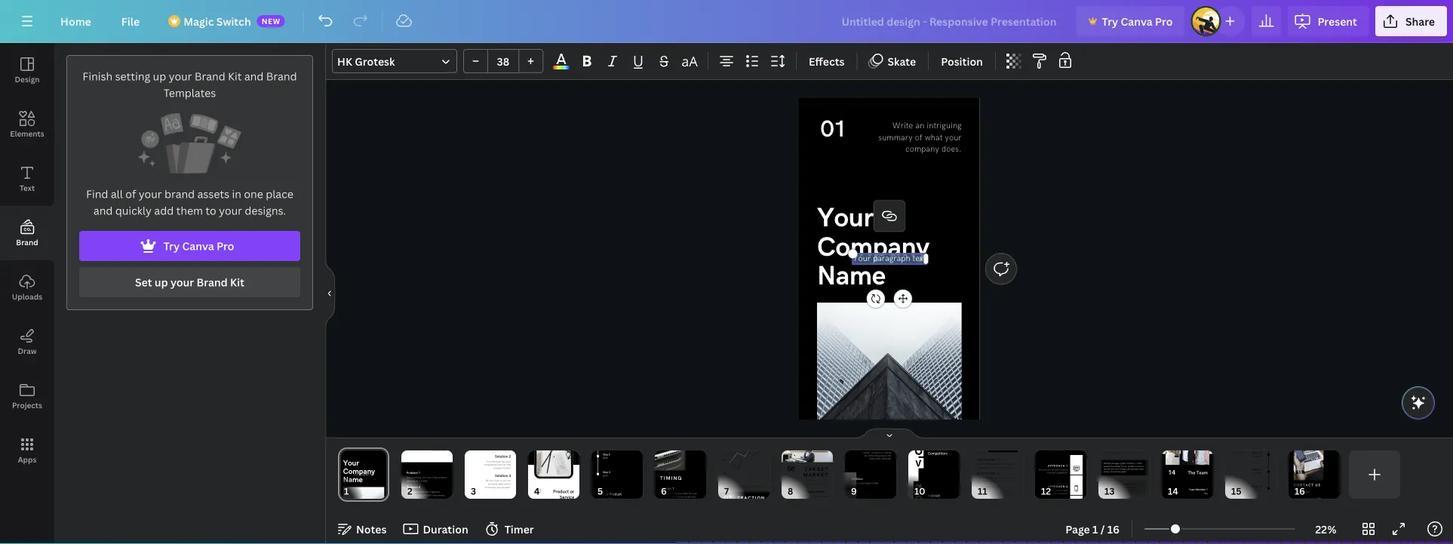 Task type: vqa. For each thing, say whether or not it's contained in the screenshot.
by for THE 'YEARLY GANTT CHART PLANNING WHITEBOARD IN GREEN YELLOW SPACED COLOR BLOCKS STYLE' image
no



Task type: locate. For each thing, give the bounding box(es) containing it.
does.
[[942, 144, 962, 154]]

step inside step 4 q4 2020
[[1253, 485, 1260, 488]]

kit inside set up your brand kit button
[[230, 275, 244, 289]]

company inside whether through a graph, timeline, or chart, present the viability of your product or service and tell how your company will operate, make money, and achieve goals.
[[1120, 468, 1127, 470]]

are left profiles
[[800, 495, 803, 498]]

and down new
[[244, 69, 264, 83]]

ways up the money.
[[1113, 448, 1118, 451]]

or left birth
[[570, 489, 574, 494]]

company down 3-
[[424, 446, 433, 448]]

serviceable
[[851, 498, 862, 501]]

is inside advantage 1 visualize your competitive advantages usinga quadrant for easy scanning. advantage 2 how is the landscape differentiated and what makes you different. advantage 3 what can you do better than your competition? how will you out-perform them?
[[982, 477, 983, 479]]

2 down title
[[1207, 498, 1208, 502]]

brand
[[165, 187, 195, 201]]

how
[[1039, 469, 1044, 471], [977, 477, 981, 479], [990, 493, 994, 496]]

competition? inside advantage 1 visualize your competitive advantages usinga quadrant for easy scanning. advantage 2 how is the landscape differentiated and what makes you different. advantage 3 what can you do better than your competition? how will you out-perform them?
[[977, 493, 989, 496]]

what inside advantage 1 visualize your competitive advantages usinga quadrant for easy scanning. advantage 2 how is the landscape differentiated and what makes you different. advantage 3 what can you do better than your competition? how will you out-perform them?
[[977, 490, 982, 493]]

0 horizontal spatial money,
[[1104, 471, 1110, 473]]

1 horizontal spatial on
[[1110, 486, 1112, 489]]

2 vertical spatial are
[[800, 495, 803, 498]]

0 horizontal spatial is
[[666, 492, 667, 495]]

0 horizontal spatial a
[[412, 476, 413, 479]]

apps
[[18, 454, 37, 465]]

show the ways your company plans to make money.
[[1103, 448, 1133, 454]]

2 inside approach 2 what's your path to reach your customers?
[[1067, 485, 1068, 488]]

competitors down direct
[[928, 452, 948, 456]]

0 horizontal spatial what
[[794, 495, 799, 498]]

step up q3
[[1253, 468, 1260, 471]]

negatively
[[430, 491, 440, 494]]

company up level?
[[660, 495, 670, 498]]

of up main
[[1121, 483, 1123, 486]]

1 vertical spatial on
[[417, 491, 420, 494]]

you up from
[[1048, 469, 1051, 471]]

1 horizontal spatial next
[[692, 495, 696, 498]]

try canva pro for try canva pro button to the left
[[163, 239, 234, 253]]

solution 3
[[495, 474, 511, 478]]

0 vertical spatial are
[[888, 454, 892, 457]]

will inside advantage 1 visualize your competitive advantages usinga quadrant for easy scanning. advantage 2 how is the landscape differentiated and what makes you different. advantage 3 what can you do better than your competition? how will you out-perform them?
[[995, 493, 998, 496]]

service inside product or service
[[560, 495, 574, 500]]

3 advantage from the top
[[977, 486, 997, 489]]

group
[[463, 49, 543, 73]]

a right "give"
[[412, 476, 413, 479]]

them
[[176, 203, 203, 218]]

service
[[1138, 465, 1144, 468]]

0 vertical spatial how
[[1111, 468, 1115, 470]]

how inside approach 1 how will you set your company from the competition?
[[1039, 469, 1044, 471]]

3-
[[428, 442, 431, 445]]

456-
[[1299, 491, 1305, 494]]

of right the all
[[125, 187, 136, 201]]

to right plans
[[1109, 452, 1111, 454]]

of down an
[[915, 133, 923, 143]]

make inside show the ways your company plans to make money.
[[1112, 452, 1117, 454]]

1 advantage from the top
[[977, 458, 997, 462]]

their inside target market who are the customers you want to cater to? target market 1 what are their profiles and visual personas?
[[804, 495, 809, 498]]

the up makes at the bottom right of the page
[[984, 477, 987, 479]]

0 vertical spatial 2020
[[1257, 455, 1262, 458]]

14
[[1168, 469, 1176, 477]]

your inside approach 1 how will you set your company from the competition?
[[1055, 469, 1059, 471]]

magic switch
[[184, 14, 251, 28]]

what left profiles
[[794, 495, 799, 498]]

1 member from the top
[[1196, 488, 1206, 491]]

apps button
[[0, 423, 54, 478]]

achieve
[[1115, 471, 1121, 473]]

a inside problem 1 give a striking overview of the problem and explain it briefly. problem 2 elaborate on how this negatively impacts people and their experiences.
[[412, 476, 413, 479]]

canva inside main menu bar
[[1121, 14, 1153, 28]]

approach inside approach 2 what's your path to reach your customers?
[[1048, 485, 1066, 488]]

or
[[882, 451, 884, 454], [1135, 462, 1137, 465], [1136, 465, 1137, 468], [570, 489, 574, 494], [597, 497, 600, 501]]

market
[[804, 472, 829, 478], [866, 482, 872, 485], [816, 490, 826, 494], [871, 498, 878, 501]]

color range image
[[553, 66, 570, 69]]

can inside advantage 1 visualize your competitive advantages usinga quadrant for easy scanning. advantage 2 how is the landscape differentiated and what makes you different. advantage 3 what can you do better than your competition? how will you out-perform them?
[[983, 490, 986, 493]]

next up product.
[[504, 483, 508, 486]]

finish setting up your brand kit and brand templates
[[83, 69, 297, 100]]

the left problem
[[434, 476, 438, 479]]

1 vertical spatial one
[[1112, 486, 1116, 489]]

2 competitors from the top
[[928, 498, 948, 502]]

3 2020 from the top
[[1257, 489, 1262, 492]]

market left (sam)
[[871, 498, 878, 501]]

money, up as
[[1136, 483, 1143, 486]]

0 vertical spatial try canva pro
[[1102, 14, 1173, 28]]

to left the size
[[882, 448, 884, 451]]

competition? inside approach 1 how will you set your company from the competition?
[[1056, 472, 1068, 474]]

advantage 1 visualize your competitive advantages usinga quadrant for easy scanning. advantage 2 how is the landscape differentiated and what makes you different. advantage 3 what can you do better than your competition? how will you out-perform them?
[[977, 458, 1014, 499]]

available for billion
[[857, 482, 865, 485]]

company
[[817, 232, 930, 264]]

problem up "give"
[[407, 471, 418, 475]]

plenty
[[1115, 483, 1120, 486]]

5 inside list 3-5 problems your company observes and wants to solve.
[[431, 442, 432, 445]]

2 horizontal spatial how
[[1039, 469, 1044, 471]]

1 horizontal spatial what
[[977, 480, 982, 482]]

approach up set
[[1048, 464, 1066, 468]]

to inside approach 2 what's your path to reach your customers?
[[1060, 489, 1062, 492]]

(tam)
[[873, 482, 878, 485]]

and inside timing reason 1 why is "now" the best time for your company to rise and go to the next level?
[[677, 495, 681, 498]]

1 vertical spatial money,
[[1136, 483, 1143, 486]]

be very clear so you can smoothly jump next to introducing your product.
[[485, 479, 511, 489]]

1 vertical spatial make
[[1139, 468, 1144, 470]]

your inside text field
[[853, 254, 871, 264]]

1 vertical spatial solution
[[495, 474, 508, 478]]

to down assets
[[206, 203, 216, 218]]

4 inside step 4 q4 2020
[[1261, 485, 1262, 488]]

2 up step 3 q3 2020
[[1261, 452, 1262, 455]]

company
[[906, 144, 940, 154], [424, 446, 433, 448], [1124, 448, 1133, 451], [1120, 468, 1127, 470], [1060, 469, 1068, 471], [660, 495, 670, 498]]

3 item from the left
[[743, 486, 746, 488]]

1 vertical spatial is
[[666, 492, 667, 495]]

you right so
[[503, 479, 507, 482]]

try for try canva pro button within main menu bar
[[1102, 14, 1119, 28]]

2 item from the left
[[735, 486, 739, 488]]

apply the two ways to size the market - top down or bottom up. some sizing jargons are tam, sam, and som.
[[862, 448, 892, 460]]

0 vertical spatial up
[[153, 69, 166, 83]]

so
[[500, 479, 502, 482]]

main
[[1116, 486, 1121, 489]]

0 vertical spatial advantage
[[977, 458, 997, 462]]

and down this
[[423, 494, 427, 497]]

2 horizontal spatial ways
[[1123, 483, 1128, 486]]

0 horizontal spatial for
[[689, 492, 692, 495]]

2020
[[1257, 455, 1262, 458], [1257, 472, 1262, 475], [1257, 489, 1262, 492]]

1 vertical spatial approach
[[1048, 485, 1066, 488]]

market up customers
[[804, 472, 829, 478]]

will down better
[[995, 493, 998, 496]]

how inside whether through a graph, timeline, or chart, present the viability of your product or service and tell how your company will operate, make money, and achieve goals.
[[1111, 468, 1115, 470]]

product right birth
[[609, 492, 622, 496]]

or inside birth of product or service
[[597, 497, 600, 501]]

1 horizontal spatial make
[[1131, 483, 1136, 486]]

you right if
[[1106, 483, 1109, 486]]

big
[[502, 460, 505, 463]]

1 vertical spatial kit
[[230, 275, 244, 289]]

1 inside target market who are the customers you want to cater to? target market 1 what are their profiles and visual personas?
[[826, 490, 828, 494]]

to inside apply the two ways to size the market - top down or bottom up. some sizing jargons are tam, sam, and som.
[[882, 448, 884, 451]]

1 horizontal spatial one
[[1112, 486, 1116, 489]]

0 horizontal spatial will
[[995, 493, 998, 496]]

or inside product or service
[[570, 489, 574, 494]]

1 vertical spatial try
[[163, 239, 180, 253]]

and inside target market who are the customers you want to cater to? target market 1 what are their profiles and visual personas?
[[818, 495, 822, 498]]

market left (tam)
[[866, 482, 872, 485]]

you inside approach 1 how will you set your company from the competition?
[[1048, 469, 1051, 471]]

duration button
[[399, 517, 474, 541]]

money.
[[1118, 452, 1126, 454]]

easy
[[997, 466, 1001, 469]]

from
[[1047, 472, 1052, 474]]

1 vertical spatial problem
[[407, 486, 418, 489]]

what's
[[1044, 489, 1050, 492]]

advantage down makes at the bottom right of the page
[[977, 486, 997, 489]]

1 vertical spatial how
[[421, 491, 425, 494]]

customers?
[[1057, 492, 1068, 495]]

2 vertical spatial how
[[990, 493, 994, 496]]

1 solution from the top
[[495, 455, 508, 459]]

0 vertical spatial solution
[[495, 455, 508, 459]]

0 vertical spatial how
[[1039, 469, 1044, 471]]

1 vertical spatial canva
[[182, 239, 214, 253]]

0 horizontal spatial make
[[1112, 452, 1117, 454]]

1 vertical spatial for
[[689, 492, 692, 495]]

the up - on the right bottom of page
[[868, 448, 871, 451]]

ways
[[1113, 448, 1118, 451], [876, 448, 881, 451], [1123, 483, 1128, 486]]

try canva pro
[[1102, 14, 1173, 28], [163, 239, 234, 253]]

3 down forward. on the bottom left
[[509, 474, 511, 478]]

will left set
[[1044, 469, 1047, 471]]

pro for try canva pro button to the left
[[217, 239, 234, 253]]

1 right 0
[[731, 486, 732, 488]]

impacts
[[407, 494, 415, 497]]

advantage up visualize
[[977, 458, 997, 462]]

0 vertical spatial a
[[1120, 462, 1121, 465]]

product right the 04
[[553, 489, 569, 494]]

elements button
[[0, 97, 54, 152]]

set
[[135, 275, 152, 289]]

target up profiles
[[806, 490, 815, 494]]

3 inside step 3 2019 step 2 2018
[[609, 471, 610, 474]]

hello@reallygreatsite.com
[[1294, 497, 1321, 501]]

make left the money.
[[1112, 452, 1117, 454]]

to inside show the ways your company plans to make money.
[[1109, 452, 1111, 454]]

0 vertical spatial competitors
[[928, 452, 948, 456]]

0 vertical spatial team
[[1197, 470, 1208, 476]]

3 up better
[[998, 486, 1000, 489]]

for down competitive
[[993, 466, 996, 469]]

company inside show the ways your company plans to make money.
[[1124, 448, 1133, 451]]

2020 for 3
[[1257, 472, 1262, 475]]

1 horizontal spatial ways
[[1113, 448, 1118, 451]]

what down intriguing
[[925, 133, 943, 143]]

your inside button
[[171, 275, 194, 289]]

brand up templates
[[195, 69, 225, 83]]

0 vertical spatial competition?
[[1056, 472, 1068, 474]]

Page title text field
[[355, 484, 361, 499]]

up inside finish setting up your brand kit and brand templates
[[153, 69, 166, 83]]

2 advantage from the top
[[977, 472, 997, 475]]

step up "2018"
[[603, 453, 608, 456]]

page 1 image
[[338, 451, 389, 499]]

title
[[1204, 492, 1208, 495]]

22%
[[1316, 522, 1337, 536]]

3 inside step 3 q3 2020
[[1261, 468, 1262, 471]]

2018
[[603, 457, 608, 459]]

the down through
[[1111, 465, 1114, 468]]

approach inside approach 1 how will you set your company from the competition?
[[1048, 464, 1066, 468]]

0 horizontal spatial competition?
[[977, 493, 989, 496]]

their left profiles
[[804, 495, 809, 498]]

to up product.
[[509, 483, 511, 486]]

1 up "now"
[[672, 486, 674, 491]]

is right why
[[666, 492, 667, 495]]

notes
[[356, 522, 387, 536]]

2 horizontal spatial make
[[1139, 468, 1144, 470]]

competitors for indirect competitors
[[928, 498, 948, 502]]

1 vertical spatial are
[[809, 479, 813, 482]]

1 vertical spatial competitors
[[928, 498, 948, 502]]

2 problem from the top
[[407, 486, 418, 489]]

0 vertical spatial what
[[977, 490, 982, 493]]

text
[[20, 183, 35, 193]]

0 horizontal spatial service
[[560, 495, 574, 500]]

1 vertical spatial up
[[155, 275, 168, 289]]

0 horizontal spatial their
[[427, 494, 432, 497]]

1 up reach
[[1067, 464, 1068, 468]]

0 vertical spatial canva
[[1121, 14, 1153, 28]]

of inside problem 1 give a striking overview of the problem and explain it briefly. problem 2 elaborate on how this negatively impacts people and their experiences.
[[432, 476, 434, 479]]

the inside problem 1 give a striking overview of the problem and explain it briefly. problem 2 elaborate on how this negatively impacts people and their experiences.
[[434, 476, 438, 479]]

to up such at bottom
[[1128, 483, 1130, 486]]

1 2020 from the top
[[1257, 455, 1262, 458]]

0 vertical spatial your
[[817, 202, 874, 234]]

brand down new
[[266, 69, 297, 83]]

is
[[982, 477, 983, 479], [666, 492, 667, 495]]

and down jargons
[[882, 458, 885, 460]]

1 vertical spatial 2020
[[1257, 472, 1262, 475]]

wants
[[432, 449, 438, 452]]

different.
[[993, 480, 1001, 482]]

market up visual
[[816, 490, 826, 494]]

10
[[724, 472, 726, 474]]

clear
[[494, 479, 499, 482]]

0 vertical spatial one
[[244, 187, 263, 201]]

2020 right q2
[[1257, 455, 1262, 458]]

1 vertical spatial what
[[794, 495, 799, 498]]

1 horizontal spatial their
[[804, 495, 809, 498]]

birth of product or service
[[597, 492, 622, 501]]

the up rise
[[675, 492, 678, 495]]

solution up so
[[495, 474, 508, 478]]

4
[[1261, 485, 1262, 488], [755, 486, 756, 488]]

main menu bar
[[0, 0, 1454, 43]]

1 horizontal spatial is
[[982, 477, 983, 479]]

make down service
[[1139, 468, 1144, 470]]

chart,
[[1138, 462, 1143, 465]]

ways up down
[[876, 448, 881, 451]]

level?
[[660, 499, 666, 502]]

hide image
[[325, 257, 335, 330]]

step inside 'step 2 q2 2020'
[[1253, 452, 1260, 455]]

pro inside main menu bar
[[1156, 14, 1173, 28]]

step 3 2019 step 2 2018
[[603, 453, 610, 477]]

2 member from the top
[[1196, 498, 1206, 502]]

how left set
[[1039, 469, 1044, 471]]

1 vertical spatial your
[[853, 254, 871, 264]]

approach up path
[[1048, 485, 1066, 488]]

2020 for 2
[[1257, 455, 1262, 458]]

1 horizontal spatial try canva pro
[[1102, 14, 1173, 28]]

and inside the if you have plenty of ways to make money, focus on one main method, such as subscription, ads, and transactions.
[[1121, 489, 1124, 492]]

problem up elaborate
[[407, 486, 418, 489]]

0 vertical spatial next
[[504, 483, 508, 486]]

is inside timing reason 1 why is "now" the best time for your company to rise and go to the next level?
[[666, 492, 667, 495]]

1 vertical spatial try canva pro
[[163, 239, 234, 253]]

your for paragraph
[[853, 254, 871, 264]]

1 horizontal spatial product
[[609, 492, 622, 496]]

1 horizontal spatial 5
[[762, 486, 763, 488]]

introducing
[[485, 486, 496, 489]]

operate,
[[1131, 468, 1139, 470]]

0 vertical spatial what
[[925, 133, 943, 143]]

people
[[415, 494, 422, 497]]

1 4 from the left
[[1261, 485, 1262, 488]]

list
[[424, 442, 428, 445]]

make up such at bottom
[[1131, 483, 1136, 486]]

1 horizontal spatial pro
[[1156, 14, 1173, 28]]

service down birth
[[601, 497, 612, 501]]

1 up visual
[[826, 490, 828, 494]]

hk grotesk button
[[332, 49, 457, 73]]

1 vertical spatial competition?
[[977, 493, 989, 496]]

1 vertical spatial how
[[977, 477, 981, 479]]

2 solution from the top
[[495, 474, 508, 478]]

1 vertical spatial pro
[[217, 239, 234, 253]]

available for m
[[862, 498, 871, 501]]

viability
[[1114, 465, 1121, 468]]

how inside problem 1 give a striking overview of the problem and explain it briefly. problem 2 elaborate on how this negatively impacts people and their experiences.
[[421, 491, 425, 494]]

1 horizontal spatial how
[[1111, 468, 1115, 470]]

add
[[154, 203, 174, 218]]

and left be
[[499, 464, 503, 466]]

try canva pro inside main menu bar
[[1102, 14, 1173, 28]]

up.
[[865, 454, 868, 457]]

top
[[872, 451, 875, 454]]

one right in
[[244, 187, 263, 201]]

2 down easy
[[998, 472, 1000, 475]]

1 horizontal spatial 4
[[1261, 485, 1262, 488]]

the inside target market who are the customers you want to cater to? target market 1 what are their profiles and visual personas?
[[813, 479, 817, 482]]

truly
[[506, 464, 511, 466]]

position
[[941, 54, 983, 68]]

1 vertical spatial can
[[983, 490, 986, 493]]

2 horizontal spatial will
[[1128, 468, 1131, 470]]

0 horizontal spatial canva
[[182, 239, 214, 253]]

to up customers?
[[1060, 489, 1062, 492]]

and up solve.
[[444, 446, 448, 448]]

company up goals.
[[1120, 468, 1127, 470]]

is up makes at the bottom right of the page
[[982, 477, 983, 479]]

4 down step 3 q3 2020
[[1261, 485, 1262, 488]]

0 horizontal spatial try
[[163, 239, 180, 253]]

on up people
[[417, 491, 420, 494]]

2 approach from the top
[[1048, 485, 1066, 488]]

want
[[811, 482, 815, 485]]

1 horizontal spatial for
[[993, 466, 996, 469]]

step for step 3 2019 step 2 2018
[[603, 471, 608, 474]]

direct competitors
[[928, 447, 948, 456]]

0 vertical spatial 5
[[431, 442, 432, 445]]

2 up birth of product or service
[[609, 453, 610, 456]]

down
[[876, 451, 881, 454]]

1 vertical spatial try canva pro button
[[79, 231, 300, 261]]

and down "give"
[[407, 480, 410, 483]]

competition? right from
[[1056, 472, 1068, 474]]

0 horizontal spatial product
[[553, 489, 569, 494]]

1 horizontal spatial try
[[1102, 14, 1119, 28]]

through
[[1112, 462, 1119, 465]]

will inside whether through a graph, timeline, or chart, present the viability of your product or service and tell how your company will operate, make money, and achieve goals.
[[1128, 468, 1131, 470]]

0 vertical spatial problem
[[407, 471, 418, 475]]

0 horizontal spatial one
[[244, 187, 263, 201]]

0 vertical spatial try canva pro button
[[1077, 6, 1185, 36]]

one down have on the right bottom
[[1112, 486, 1116, 489]]

1 horizontal spatial service
[[601, 497, 612, 501]]

conveniences
[[484, 464, 498, 466]]

how left this
[[421, 491, 425, 494]]

can left do
[[983, 490, 986, 493]]

3 for step 3 2019 step 2 2018
[[609, 471, 610, 474]]

how down usinga at the bottom
[[977, 477, 981, 479]]

your inside show the ways your company plans to make money.
[[1119, 448, 1123, 451]]

1 horizontal spatial will
[[1044, 469, 1047, 471]]

kit
[[228, 69, 242, 83], [230, 275, 244, 289]]

to
[[206, 203, 216, 218], [882, 448, 884, 451], [439, 449, 441, 452], [1109, 452, 1111, 454], [816, 482, 818, 485], [509, 483, 511, 486], [1128, 483, 1130, 486], [1060, 489, 1062, 492], [670, 495, 672, 498], [685, 495, 687, 498]]

0 vertical spatial make
[[1112, 452, 1117, 454]]

step up q4
[[1253, 485, 1260, 488]]

your inside the your company name
[[817, 202, 874, 234]]

differentiated
[[997, 477, 1010, 479]]

1 left /
[[1093, 522, 1098, 536]]

their
[[427, 494, 432, 497], [804, 495, 809, 498]]

som.
[[886, 458, 892, 460]]

0 vertical spatial pro
[[1156, 14, 1173, 28]]

item
[[727, 486, 731, 488], [735, 486, 739, 488], [743, 486, 746, 488], [751, 486, 754, 488], [758, 486, 762, 488]]

and down "best"
[[677, 495, 681, 498]]

1 approach from the top
[[1048, 464, 1066, 468]]

tell
[[1108, 468, 1110, 470]]

2 horizontal spatial are
[[888, 454, 892, 457]]

0 horizontal spatial how
[[421, 491, 425, 494]]

1 horizontal spatial what
[[977, 490, 982, 493]]

are up som.
[[888, 454, 892, 457]]

step for step 3 q3 2020
[[1253, 468, 1260, 471]]

1 horizontal spatial competition?
[[1056, 472, 1068, 474]]

next inside timing reason 1 why is "now" the best time for your company to rise and go to the next level?
[[692, 495, 696, 498]]

company down an
[[906, 144, 940, 154]]

on inside problem 1 give a striking overview of the problem and explain it briefly. problem 2 elaborate on how this negatively impacts people and their experiences.
[[417, 491, 420, 494]]

makes
[[982, 480, 988, 482]]

1 inside problem 1 give a striking overview of the problem and explain it briefly. problem 2 elaborate on how this negatively impacts people and their experiences.
[[419, 471, 420, 475]]

solution
[[495, 455, 508, 459], [495, 474, 508, 478]]

step 4 q4 2020
[[1253, 485, 1262, 492]]

0 vertical spatial available
[[857, 482, 865, 485]]

ads,
[[1116, 489, 1120, 492]]

0 vertical spatial is
[[982, 477, 983, 479]]

of inside whether through a graph, timeline, or chart, present the viability of your product or service and tell how your company will operate, make money, and achieve goals.
[[1121, 465, 1123, 468]]

2 inside problem 1 give a striking overview of the problem and explain it briefly. problem 2 elaborate on how this negatively impacts people and their experiences.
[[419, 486, 420, 489]]

company inside timing reason 1 why is "now" the best time for your company to rise and go to the next level?
[[660, 495, 670, 498]]

product or service
[[553, 489, 574, 500]]

2 2020 from the top
[[1257, 472, 1262, 475]]

timing
[[660, 475, 683, 481]]

1 horizontal spatial canva
[[1121, 14, 1153, 28]]

to right want
[[816, 482, 818, 485]]

1 up competitive
[[998, 458, 1000, 462]]

present
[[1318, 14, 1358, 28]]

try canva pro for try canva pro button within main menu bar
[[1102, 14, 1173, 28]]

0 vertical spatial for
[[993, 466, 996, 469]]

advantage down quadrant
[[977, 472, 997, 475]]

product inside product or service
[[553, 489, 569, 494]]

2020 right q3
[[1257, 472, 1262, 475]]

1 competitors from the top
[[928, 452, 948, 456]]

0 horizontal spatial on
[[417, 491, 420, 494]]



Task type: describe. For each thing, give the bounding box(es) containing it.
problems
[[433, 442, 442, 445]]

of inside birth of product or service
[[605, 492, 609, 496]]

set up your brand kit button
[[79, 267, 300, 297]]

roadmap
[[1246, 499, 1265, 504]]

for inside timing reason 1 why is "now" the best time for your company to rise and go to the next level?
[[689, 492, 692, 495]]

and inside apply the two ways to size the market - top down or bottom up. some sizing jargons are tam, sam, and som.
[[882, 458, 885, 460]]

make for money.
[[1112, 452, 1117, 454]]

4 item from the left
[[751, 486, 754, 488]]

text button
[[0, 152, 54, 206]]

this
[[425, 491, 429, 494]]

reason
[[660, 486, 672, 491]]

name
[[817, 261, 886, 293]]

and inside finish setting up your brand kit and brand templates
[[244, 69, 264, 83]]

and inside advantage 1 visualize your competitive advantages usinga quadrant for easy scanning. advantage 2 how is the landscape differentiated and what makes you different. advantage 3 what can you do better than your competition? how will you out-perform them?
[[1010, 477, 1014, 479]]

the inside whether through a graph, timeline, or chart, present the viability of your product or service and tell how your company will operate, make money, and achieve goals.
[[1111, 465, 1114, 468]]

one inside find all of your brand assets in one place and quickly add them to your designs.
[[244, 187, 263, 201]]

kit inside finish setting up your brand kit and brand templates
[[228, 69, 242, 83]]

company inside "write an intriguing summary of what your company does."
[[906, 144, 940, 154]]

approach for approach 1
[[1048, 464, 1066, 468]]

the down the time on the left of the page
[[688, 495, 691, 498]]

2 up value
[[509, 455, 511, 459]]

"now"
[[668, 492, 674, 495]]

effects
[[809, 54, 845, 68]]

experiences.
[[433, 494, 446, 497]]

your paragraph text
[[853, 254, 926, 264]]

1 vertical spatial target
[[806, 490, 815, 494]]

you inside the if you have plenty of ways to make money, focus on one main method, such as subscription, ads, and transactions.
[[1106, 483, 1109, 486]]

1 horizontal spatial are
[[809, 479, 813, 482]]

3 up 'traction 07'
[[747, 486, 748, 488]]

advantages
[[1003, 463, 1014, 466]]

make for money,
[[1131, 483, 1136, 486]]

and inside find all of your brand assets in one place and quickly add them to your designs.
[[94, 203, 113, 218]]

jargons
[[881, 454, 888, 457]]

page 1 / 16
[[1066, 522, 1120, 536]]

file button
[[109, 6, 152, 36]]

ways inside the if you have plenty of ways to make money, focus on one main method, such as subscription, ads, and transactions.
[[1123, 483, 1128, 486]]

your for company
[[817, 202, 874, 234]]

step for step 4 q4 2020
[[1253, 485, 1260, 488]]

approach for approach 2
[[1048, 485, 1066, 488]]

q3
[[1254, 472, 1257, 475]]

money, inside whether through a graph, timeline, or chart, present the viability of your product or service and tell how your company will operate, make money, and achieve goals.
[[1104, 471, 1110, 473]]

what inside advantage 1 visualize your competitive advantages usinga quadrant for easy scanning. advantage 2 how is the landscape differentiated and what makes you different. advantage 3 what can you do better than your competition? how will you out-perform them?
[[977, 480, 982, 482]]

indirect
[[928, 494, 940, 498]]

1 inside team member 1 title team member 2
[[1207, 488, 1208, 491]]

to right go
[[685, 495, 687, 498]]

1 inside timing reason 1 why is "now" the best time for your company to rise and go to the next level?
[[672, 486, 674, 491]]

are inside apply the two ways to size the market - top down or bottom up. some sizing jargons are tam, sam, and som.
[[888, 454, 892, 457]]

to inside list 3-5 problems your company observes and wants to solve.
[[439, 449, 441, 452]]

timer button
[[480, 517, 540, 541]]

skate button
[[864, 49, 922, 73]]

1 inside button
[[1093, 522, 1098, 536]]

uploads
[[12, 291, 42, 302]]

1 horizontal spatial how
[[990, 493, 994, 496]]

up inside set up your brand kit button
[[155, 275, 168, 289]]

how for 1
[[421, 491, 425, 494]]

plans
[[1103, 452, 1108, 454]]

to down "now"
[[670, 495, 672, 498]]

grotesk
[[355, 54, 395, 68]]

ways inside apply the two ways to size the market - top down or bottom up. some sizing jargons are tam, sam, and som.
[[876, 448, 881, 451]]

on inside the if you have plenty of ways to make money, focus on one main method, such as subscription, ads, and transactions.
[[1110, 486, 1112, 489]]

0 vertical spatial target
[[805, 466, 829, 472]]

straight
[[494, 467, 502, 470]]

service inside birth of product or service
[[601, 497, 612, 501]]

your inside finish setting up your brand kit and brand templates
[[169, 69, 192, 83]]

or up operate,
[[1136, 465, 1137, 468]]

what inside "write an intriguing summary of what your company does."
[[925, 133, 943, 143]]

your inside be very clear so you can smoothly jump next to introducing your product.
[[497, 486, 502, 489]]

you inside be very clear so you can smoothly jump next to introducing your product.
[[503, 479, 507, 482]]

try for try canva pro button to the left
[[163, 239, 180, 253]]

0 horizontal spatial try canva pro button
[[79, 231, 300, 261]]

1 inside advantage 1 visualize your competitive advantages usinga quadrant for easy scanning. advantage 2 how is the landscape differentiated and what makes you different. advantage 3 what can you do better than your competition? how will you out-perform them?
[[998, 458, 1000, 462]]

1.9
[[851, 478, 855, 481]]

3 for solution 3
[[509, 474, 511, 478]]

reach
[[1063, 489, 1068, 492]]

in
[[232, 187, 241, 201]]

product inside birth of product or service
[[609, 492, 622, 496]]

of inside find all of your brand assets in one place and quickly add them to your designs.
[[125, 187, 136, 201]]

elements
[[10, 128, 44, 138]]

money, inside the if you have plenty of ways to make money, focus on one main method, such as subscription, ads, and transactions.
[[1136, 483, 1143, 486]]

make inside whether through a graph, timeline, or chart, present the viability of your product or service and tell how your company will operate, make money, and achieve goals.
[[1139, 468, 1144, 470]]

all
[[111, 187, 123, 201]]

quickly
[[115, 203, 152, 218]]

0
[[725, 485, 726, 487]]

to inside the if you have plenty of ways to make money, focus on one main method, such as subscription, ads, and transactions.
[[1128, 483, 1130, 486]]

if you have plenty of ways to make money, focus on one main method, such as subscription, ads, and transactions.
[[1104, 483, 1143, 492]]

22% button
[[1302, 517, 1351, 541]]

us
[[1316, 483, 1321, 487]]

brand button
[[0, 206, 54, 260]]

target market who are the customers you want to cater to? target market 1 what are their profiles and visual personas?
[[794, 466, 829, 501]]

templates
[[164, 86, 216, 100]]

08
[[788, 465, 795, 473]]

apply
[[862, 448, 868, 451]]

timer
[[505, 522, 534, 536]]

team member 1 title team member 2
[[1189, 488, 1208, 502]]

profiles
[[809, 495, 817, 498]]

market
[[863, 451, 870, 454]]

brand inside 'button'
[[16, 237, 38, 247]]

hk
[[337, 54, 352, 68]]

striking
[[414, 476, 421, 479]]

and inside list 3-5 problems your company observes and wants to solve.
[[444, 446, 448, 448]]

2 inside team member 1 title team member 2
[[1207, 498, 1208, 502]]

2 inside 'step 2 q2 2020'
[[1261, 452, 1262, 455]]

explain
[[411, 480, 418, 483]]

direct
[[928, 447, 938, 451]]

your inside "write an intriguing summary of what your company does."
[[945, 133, 962, 143]]

personas?
[[818, 498, 828, 501]]

go
[[682, 495, 684, 498]]

text
[[913, 254, 926, 264]]

step for step 2 q2 2020
[[1253, 452, 1260, 455]]

try canva pro button inside main menu bar
[[1077, 6, 1185, 36]]

53
[[851, 494, 854, 497]]

team inside the 14 the team
[[1197, 470, 1208, 476]]

contact us 123-456-7890 hello@reallygreatsite.com
[[1294, 483, 1321, 501]]

-
[[870, 451, 871, 454]]

Design title text field
[[830, 6, 1071, 36]]

3 for step 3 q3 2020
[[1261, 468, 1262, 471]]

draw
[[18, 346, 37, 356]]

2 inside step 3 2019 step 2 2018
[[609, 453, 610, 456]]

an
[[916, 121, 925, 131]]

solution for solution 2
[[495, 455, 508, 459]]

place
[[266, 187, 294, 201]]

sizing
[[875, 454, 880, 457]]

communicate big value conveniences and be truly straight forward.
[[484, 460, 511, 470]]

how for through
[[1111, 468, 1115, 470]]

hide pages image
[[854, 428, 926, 440]]

and left achieve in the bottom right of the page
[[1111, 471, 1114, 473]]

you left do
[[987, 490, 990, 493]]

competitors for direct competitors
[[928, 452, 948, 456]]

list 3-5 problems your company observes and wants to solve.
[[424, 442, 448, 452]]

2 up 'traction 07'
[[739, 486, 740, 488]]

a inside whether through a graph, timeline, or chart, present the viability of your product or service and tell how your company will operate, make money, and achieve goals.
[[1120, 462, 1121, 465]]

their inside problem 1 give a striking overview of the problem and explain it briefly. problem 2 elaborate on how this negatively impacts people and their experiences.
[[427, 494, 432, 497]]

for inside advantage 1 visualize your competitive advantages usinga quadrant for easy scanning. advantage 2 how is the landscape differentiated and what makes you different. advantage 3 what can you do better than your competition? how will you out-perform them?
[[993, 466, 996, 469]]

1 inside approach 1 how will you set your company from the competition?
[[1067, 464, 1068, 468]]

– – number field
[[493, 54, 514, 68]]

to inside be very clear so you can smoothly jump next to introducing your product.
[[509, 483, 511, 486]]

will inside approach 1 how will you set your company from the competition?
[[1044, 469, 1047, 471]]

1 problem from the top
[[407, 471, 418, 475]]

or left chart,
[[1135, 462, 1137, 465]]

forward.
[[502, 467, 511, 470]]

the up bottom
[[888, 448, 892, 451]]

can inside be very clear so you can smoothly jump next to introducing your product.
[[507, 479, 511, 482]]

it
[[419, 480, 420, 483]]

solution for solution 3
[[495, 474, 508, 478]]

2 vertical spatial team
[[1189, 498, 1196, 502]]

summary
[[879, 133, 913, 143]]

pro for try canva pro button within main menu bar
[[1156, 14, 1173, 28]]

what inside target market who are the customers you want to cater to? target market 1 what are their profiles and visual personas?
[[794, 495, 799, 498]]

size
[[884, 448, 888, 451]]

write an intriguing summary of what your company does.
[[879, 121, 962, 154]]

you down "than"
[[998, 493, 1002, 496]]

1 vertical spatial team
[[1189, 488, 1196, 491]]

to inside target market who are the customers you want to cater to? target market 1 what are their profiles and visual personas?
[[816, 482, 818, 485]]

timeline,
[[1127, 462, 1135, 465]]

of inside "write an intriguing summary of what your company does."
[[915, 133, 923, 143]]

the inside advantage 1 visualize your competitive advantages usinga quadrant for easy scanning. advantage 2 how is the landscape differentiated and what makes you different. advantage 3 what can you do better than your competition? how will you out-perform them?
[[984, 477, 987, 479]]

billion
[[856, 478, 863, 481]]

the inside show the ways your company plans to make money.
[[1109, 448, 1112, 451]]

perform
[[1006, 493, 1014, 496]]

step 3 q3 2020
[[1253, 468, 1262, 475]]

side panel tab list
[[0, 43, 54, 478]]

company inside approach 1 how will you set your company from the competition?
[[1060, 469, 1068, 471]]

Your paragraph text text field
[[853, 253, 926, 265]]

better
[[993, 490, 999, 493]]

observes
[[434, 446, 443, 448]]

your inside list 3-5 problems your company observes and wants to solve.
[[443, 442, 448, 445]]

you down landscape
[[989, 480, 992, 482]]

projects
[[12, 400, 42, 410]]

future roadmap
[[1231, 499, 1265, 504]]

1 item from the left
[[727, 486, 731, 488]]

the inside approach 1 how will you set your company from the competition?
[[1053, 472, 1055, 474]]

7890
[[1305, 491, 1310, 494]]

2 4 from the left
[[755, 486, 756, 488]]

and down present
[[1104, 468, 1107, 470]]

overview
[[422, 476, 431, 479]]

graph,
[[1121, 462, 1127, 465]]

canva for try canva pro button within main menu bar
[[1121, 14, 1153, 28]]

very
[[489, 479, 494, 482]]

be
[[503, 464, 506, 466]]

one inside the if you have plenty of ways to make money, focus on one main method, such as subscription, ads, and transactions.
[[1112, 486, 1116, 489]]

and inside communicate big value conveniences and be truly straight forward.
[[499, 464, 503, 466]]

or inside apply the two ways to size the market - top down or bottom up. some sizing jargons are tam, sam, and som.
[[882, 451, 884, 454]]

setting
[[115, 69, 150, 83]]

effects button
[[803, 49, 851, 73]]

your inside timing reason 1 why is "now" the best time for your company to rise and go to the next level?
[[692, 492, 697, 495]]

of inside the if you have plenty of ways to make money, focus on one main method, such as subscription, ads, and transactions.
[[1121, 483, 1123, 486]]

market inside 1.9 billion total available market (tam)
[[866, 482, 872, 485]]

company inside list 3-5 problems your company observes and wants to solve.
[[424, 446, 433, 448]]

brand inside button
[[197, 275, 228, 289]]

1 vertical spatial 5
[[762, 486, 763, 488]]

goals.
[[1122, 471, 1127, 473]]

5 item from the left
[[758, 486, 762, 488]]

value
[[506, 460, 511, 463]]

canva for try canva pro button to the left
[[182, 239, 214, 253]]

market inside "53 m serviceable available market (sam)"
[[871, 498, 878, 501]]

than
[[1000, 490, 1004, 493]]

you inside target market who are the customers you want to cater to? target market 1 what are their profiles and visual personas?
[[806, 482, 810, 485]]

2020 for 4
[[1257, 489, 1262, 492]]

who
[[804, 479, 809, 482]]

to inside find all of your brand assets in one place and quickly add them to your designs.
[[206, 203, 216, 218]]

whether
[[1104, 462, 1112, 465]]



